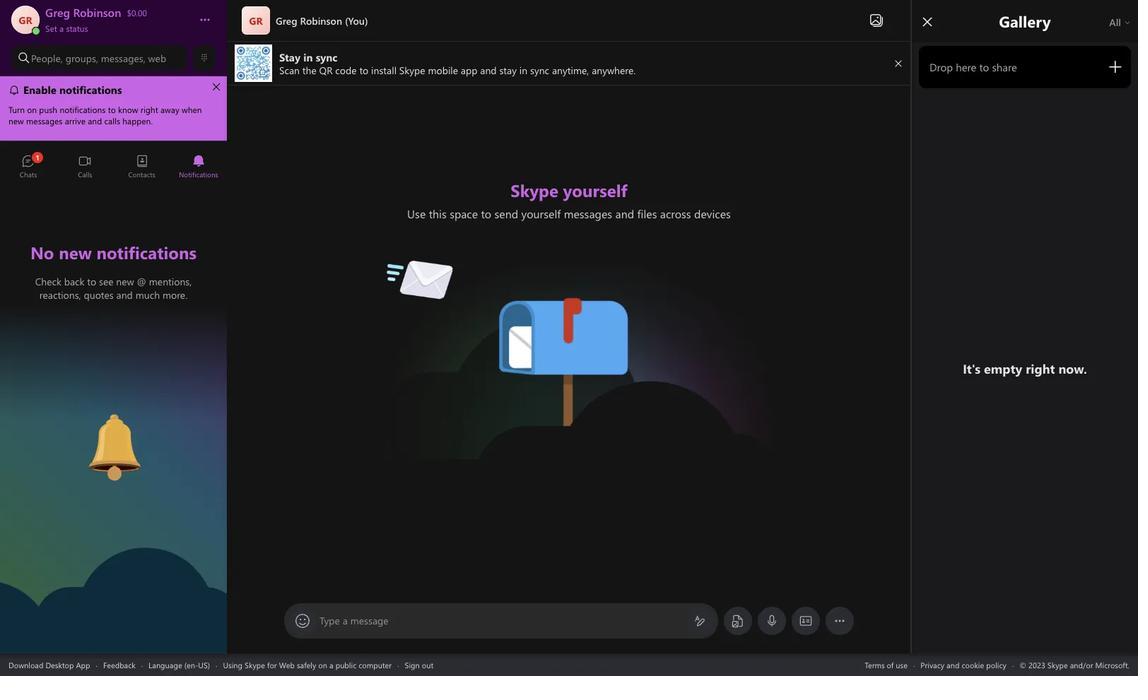 Task type: locate. For each thing, give the bounding box(es) containing it.
public
[[336, 660, 357, 671]]

a right on
[[330, 660, 334, 671]]

message
[[351, 615, 389, 628]]

type a message
[[320, 615, 389, 628]]

web
[[279, 660, 295, 671]]

0 vertical spatial a
[[59, 23, 64, 34]]

a inside 'button'
[[59, 23, 64, 34]]

set
[[45, 23, 57, 34]]

status
[[66, 23, 88, 34]]

using
[[223, 660, 243, 671]]

for
[[267, 660, 277, 671]]

messages,
[[101, 51, 145, 65]]

app
[[76, 660, 90, 671]]

feedback
[[103, 660, 136, 671]]

a right type
[[343, 615, 348, 628]]

tab list
[[0, 149, 227, 187]]

sign out link
[[405, 660, 434, 671]]

2 vertical spatial a
[[330, 660, 334, 671]]

safely
[[297, 660, 316, 671]]

1 vertical spatial a
[[343, 615, 348, 628]]

using skype for web safely on a public computer link
[[223, 660, 392, 671]]

a
[[59, 23, 64, 34], [343, 615, 348, 628], [330, 660, 334, 671]]

privacy and cookie policy link
[[921, 660, 1007, 671]]

(en-
[[184, 660, 198, 671]]

use
[[896, 660, 908, 671]]

a for message
[[343, 615, 348, 628]]

language
[[149, 660, 182, 671]]

a right set
[[59, 23, 64, 34]]

2 horizontal spatial a
[[343, 615, 348, 628]]

set a status
[[45, 23, 88, 34]]

0 horizontal spatial a
[[59, 23, 64, 34]]

using skype for web safely on a public computer
[[223, 660, 392, 671]]

privacy and cookie policy
[[921, 660, 1007, 671]]

type
[[320, 615, 340, 628]]

terms of use link
[[865, 660, 908, 671]]



Task type: vqa. For each thing, say whether or not it's contained in the screenshot.
Type a meeting name (optional) text field
no



Task type: describe. For each thing, give the bounding box(es) containing it.
us)
[[198, 660, 210, 671]]

language (en-us) link
[[149, 660, 210, 671]]

terms
[[865, 660, 885, 671]]

people, groups, messages, web
[[31, 51, 166, 65]]

1 horizontal spatial a
[[330, 660, 334, 671]]

web
[[148, 51, 166, 65]]

set a status button
[[45, 20, 185, 34]]

out
[[422, 660, 434, 671]]

download desktop app
[[8, 660, 90, 671]]

desktop
[[46, 660, 74, 671]]

policy
[[987, 660, 1007, 671]]

language (en-us)
[[149, 660, 210, 671]]

a for status
[[59, 23, 64, 34]]

sign
[[405, 660, 420, 671]]

on
[[319, 660, 328, 671]]

and
[[947, 660, 960, 671]]

download desktop app link
[[8, 660, 90, 671]]

computer
[[359, 660, 392, 671]]

people,
[[31, 51, 63, 65]]

feedback link
[[103, 660, 136, 671]]

of
[[887, 660, 894, 671]]

cookie
[[962, 660, 985, 671]]

Type a message text field
[[320, 615, 683, 629]]

people, groups, messages, web button
[[11, 45, 187, 71]]

bell
[[71, 409, 89, 424]]

sign out
[[405, 660, 434, 671]]

terms of use
[[865, 660, 908, 671]]

download
[[8, 660, 43, 671]]

skype
[[245, 660, 265, 671]]

groups,
[[66, 51, 98, 65]]

privacy
[[921, 660, 945, 671]]



